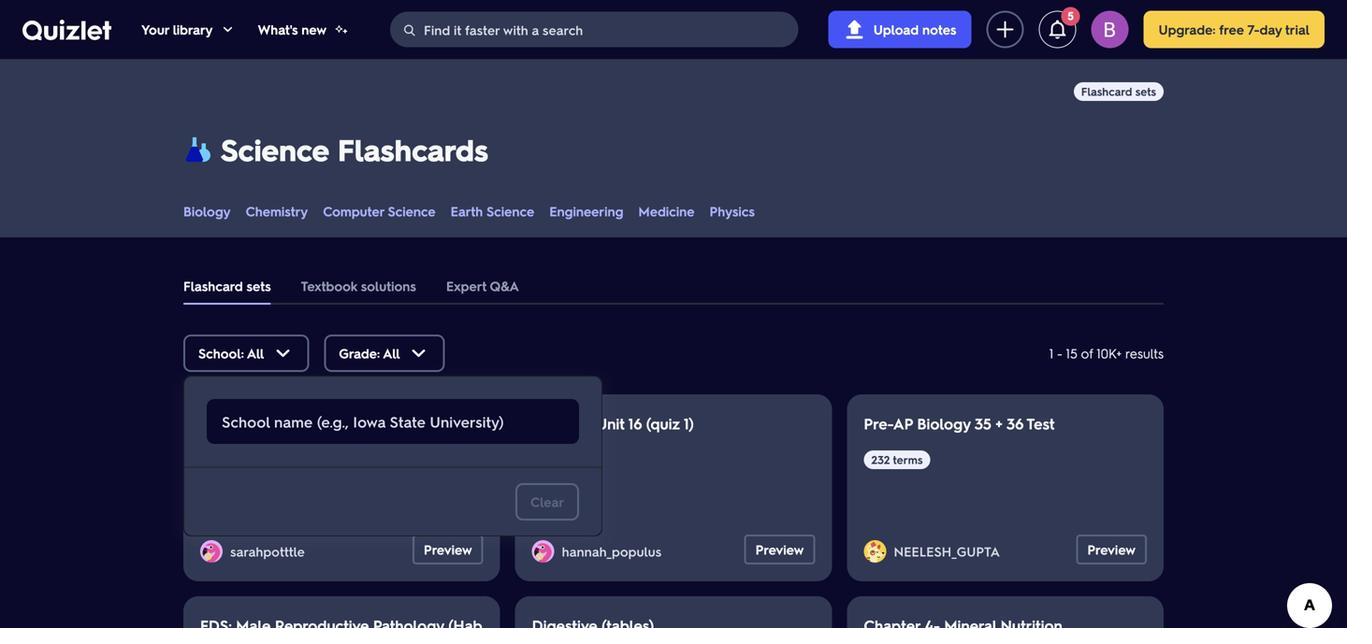 Task type: describe. For each thing, give the bounding box(es) containing it.
your library button
[[141, 0, 235, 59]]

all for grade: all
[[383, 345, 400, 362]]

1
[[1050, 345, 1054, 362]]

biology-
[[532, 414, 593, 434]]

expert q&a
[[446, 278, 519, 295]]

grade: all button
[[324, 335, 445, 372]]

1 horizontal spatial sets
[[1136, 84, 1157, 99]]

chemistry
[[246, 203, 308, 220]]

school: all button
[[183, 335, 309, 372]]

biology- unit 16 (quiz 1) link
[[532, 414, 694, 434]]

terms for pre-
[[893, 453, 923, 467]]

biology link
[[183, 202, 231, 221]]

your
[[141, 21, 169, 38]]

chemistry link
[[246, 202, 308, 221]]

textbook solutions
[[301, 278, 416, 295]]

1 quizlet image from the top
[[22, 19, 111, 40]]

232
[[872, 453, 890, 467]]

pre-ap biology 35 + 36 test
[[864, 414, 1055, 434]]

36
[[1007, 414, 1024, 434]]

1 horizontal spatial biology
[[918, 414, 971, 434]]

textbook solutions link
[[301, 268, 416, 305]]

solutions
[[361, 278, 416, 295]]

g
[[466, 414, 476, 434]]

search image
[[402, 23, 417, 38]]

caret down image for grade: all
[[408, 343, 430, 365]]

your library
[[141, 21, 213, 38]]

create image
[[994, 18, 1017, 41]]

expert
[[446, 278, 487, 295]]

computer science link
[[323, 202, 436, 221]]

clear
[[531, 494, 564, 511]]

upgrade: free 7-day trial button
[[1144, 11, 1325, 48]]

clear button
[[516, 484, 579, 521]]

earth science link
[[451, 202, 535, 221]]

preview button for biology- unit 16 (quiz 1)
[[745, 535, 815, 565]]

upload
[[874, 21, 919, 38]]

school:
[[198, 345, 244, 362]]

trial
[[1286, 21, 1310, 38]]

engineering link
[[550, 202, 624, 221]]

computer science
[[323, 203, 436, 220]]

preview button for pre-ap biology 35 + 36 test
[[1077, 535, 1147, 565]]

sparkle image
[[334, 22, 349, 37]]

tab list containing flashcard sets
[[168, 268, 1179, 305]]

+
[[996, 414, 1003, 434]]

what's
[[258, 21, 298, 38]]

neelesh_gupta link
[[894, 544, 1008, 561]]

profile picture image for pre-ap biology 35 + 36 test
[[864, 541, 887, 563]]

Search field
[[391, 12, 798, 48]]

7-
[[1248, 21, 1260, 38]]

upgrade:
[[1159, 21, 1216, 38]]

image image
[[238, 442, 253, 457]]

1 vertical spatial sets
[[247, 278, 271, 295]]

bell image
[[1047, 18, 1069, 41]]

upload image
[[844, 18, 866, 41]]

all for school: all
[[247, 345, 264, 362]]

terms for biology-
[[554, 453, 584, 467]]

1 vertical spatial flashcard sets
[[183, 278, 271, 295]]

day
[[1260, 21, 1282, 38]]

soph
[[200, 414, 235, 434]]

0 horizontal spatial science
[[221, 130, 330, 169]]

neelesh_gupta
[[894, 544, 1000, 561]]

profile picture image for biology- unit 16 (quiz 1)
[[532, 541, 555, 563]]

-
[[1058, 345, 1063, 362]]

Search text field
[[424, 12, 793, 48]]

notes
[[923, 21, 957, 38]]

(quiz
[[646, 414, 680, 434]]

results
[[1126, 345, 1164, 362]]

study
[[424, 414, 462, 434]]

sarahpotttle link
[[230, 544, 312, 561]]

earth
[[451, 203, 483, 220]]

soph honors chemistry midyear study g uide
[[200, 414, 476, 458]]

free
[[1220, 21, 1245, 38]]

hannah_populus
[[562, 544, 662, 561]]

soph honors chemistry midyear study g uide link
[[200, 414, 476, 458]]

15
[[1066, 345, 1078, 362]]

1 - 15 of 10k+ results
[[1050, 345, 1164, 362]]

preview for pre-ap biology 35 + 36 test
[[1088, 542, 1136, 559]]



Task type: vqa. For each thing, say whether or not it's contained in the screenshot.
Expert on the top left of page
yes



Task type: locate. For each thing, give the bounding box(es) containing it.
0 horizontal spatial all
[[247, 345, 264, 362]]

science image
[[183, 135, 213, 165]]

caret down image right school: all
[[272, 343, 294, 365]]

biology- unit 16 (quiz 1)
[[532, 414, 694, 434]]

preview
[[424, 542, 472, 559], [756, 542, 804, 559], [1088, 542, 1136, 559]]

1 terms from the left
[[554, 453, 584, 467]]

5 button
[[1039, 7, 1080, 48]]

2 horizontal spatial preview button
[[1077, 535, 1147, 565]]

new
[[302, 21, 327, 38]]

1 horizontal spatial caret down image
[[408, 343, 430, 365]]

profile picture image left sarahpotttle
[[200, 541, 223, 563]]

1 all from the left
[[247, 345, 264, 362]]

school: all
[[198, 345, 264, 362]]

biology
[[183, 203, 231, 220], [918, 414, 971, 434]]

0 vertical spatial flashcard
[[1082, 84, 1133, 99]]

2 horizontal spatial science
[[487, 203, 535, 220]]

grade:
[[339, 345, 380, 362]]

3 preview from the left
[[1088, 542, 1136, 559]]

flashcards
[[338, 130, 489, 169]]

medicine
[[639, 203, 695, 220]]

sets
[[1136, 84, 1157, 99], [247, 278, 271, 295]]

preview button
[[413, 535, 484, 565], [745, 535, 815, 565], [1077, 535, 1147, 565]]

2 all from the left
[[383, 345, 400, 362]]

None field
[[207, 400, 579, 445]]

35
[[975, 414, 992, 434]]

0 vertical spatial sets
[[1136, 84, 1157, 99]]

science right earth
[[487, 203, 535, 220]]

pre-ap biology 35 + 36 test link
[[864, 414, 1055, 434]]

27
[[540, 453, 552, 467]]

science for computer science
[[388, 203, 436, 220]]

science for earth science
[[487, 203, 535, 220]]

preview for soph honors chemistry midyear study g uide
[[424, 542, 472, 559]]

profile picture image right 5
[[1092, 11, 1129, 48]]

16
[[629, 414, 642, 434]]

science
[[221, 130, 330, 169], [388, 203, 436, 220], [487, 203, 535, 220]]

profile picture image
[[1092, 11, 1129, 48], [200, 541, 223, 563], [532, 541, 555, 563], [864, 541, 887, 563]]

earth science
[[451, 203, 535, 220]]

10k+
[[1097, 345, 1122, 362]]

caret down image right grade: all
[[408, 343, 430, 365]]

2 preview from the left
[[756, 542, 804, 559]]

2 terms from the left
[[893, 453, 923, 467]]

upgrade: free 7-day trial
[[1159, 21, 1310, 38]]

preview for biology- unit 16 (quiz 1)
[[756, 542, 804, 559]]

ap
[[893, 414, 913, 434]]

all
[[247, 345, 264, 362], [383, 345, 400, 362]]

all right school:
[[247, 345, 264, 362]]

0 vertical spatial biology
[[183, 203, 231, 220]]

profile picture image down clear button
[[532, 541, 555, 563]]

None search field
[[390, 12, 799, 48]]

preview button for soph honors chemistry midyear study g uide
[[413, 535, 484, 565]]

computer
[[323, 203, 384, 220]]

pre-
[[864, 414, 893, 434]]

2 quizlet image from the top
[[22, 20, 111, 40]]

biology left 35
[[918, 414, 971, 434]]

profile picture image left neelesh_gupta
[[864, 541, 887, 563]]

1 horizontal spatial flashcard
[[1082, 84, 1133, 99]]

profile picture image for soph honors chemistry midyear study g uide
[[200, 541, 223, 563]]

caret down image
[[220, 22, 235, 37]]

engineering
[[550, 203, 624, 220]]

expert q&a link
[[446, 268, 519, 305]]

232 terms
[[872, 453, 923, 467]]

uide
[[200, 438, 231, 458]]

medicine link
[[639, 202, 695, 221]]

library
[[173, 21, 213, 38]]

1 preview from the left
[[424, 542, 472, 559]]

27 terms
[[540, 453, 584, 467]]

science flashcards
[[221, 130, 489, 169]]

0 horizontal spatial flashcard
[[183, 278, 243, 295]]

science up the chemistry link
[[221, 130, 330, 169]]

1)
[[684, 414, 694, 434]]

physics
[[710, 203, 755, 220]]

upload notes
[[874, 21, 957, 38]]

physics link
[[710, 202, 755, 221]]

caret down image inside school: all dropdown button
[[272, 343, 294, 365]]

biology down science icon
[[183, 203, 231, 220]]

1 preview button from the left
[[413, 535, 484, 565]]

0 horizontal spatial biology
[[183, 203, 231, 220]]

caret down image for school: all
[[272, 343, 294, 365]]

1 horizontal spatial flashcard sets
[[1082, 84, 1157, 99]]

textbook
[[301, 278, 357, 295]]

1 horizontal spatial science
[[388, 203, 436, 220]]

0 horizontal spatial flashcard sets
[[183, 278, 271, 295]]

what's new link
[[258, 0, 349, 59]]

1 horizontal spatial terms
[[893, 453, 923, 467]]

terms right 232
[[893, 453, 923, 467]]

0 horizontal spatial preview button
[[413, 535, 484, 565]]

0 vertical spatial flashcard sets
[[1082, 84, 1157, 99]]

School name (e.g., Iowa State University) text field
[[222, 403, 564, 441]]

0 horizontal spatial terms
[[554, 453, 584, 467]]

q&a
[[490, 278, 519, 295]]

of
[[1081, 345, 1094, 362]]

5
[[1068, 10, 1074, 22]]

terms
[[554, 453, 584, 467], [893, 453, 923, 467]]

2 preview button from the left
[[745, 535, 815, 565]]

2 caret down image from the left
[[408, 343, 430, 365]]

hannah_populus link
[[562, 544, 669, 561]]

what's new
[[258, 21, 327, 38]]

0 horizontal spatial caret down image
[[272, 343, 294, 365]]

0 horizontal spatial preview
[[424, 542, 472, 559]]

tab list
[[168, 268, 1179, 305]]

flashcard sets
[[1082, 84, 1157, 99], [183, 278, 271, 295]]

science left earth
[[388, 203, 436, 220]]

terms right 27
[[554, 453, 584, 467]]

1 horizontal spatial all
[[383, 345, 400, 362]]

chemistry
[[291, 414, 359, 434]]

2 horizontal spatial preview
[[1088, 542, 1136, 559]]

all right grade:
[[383, 345, 400, 362]]

caret down image inside grade: all dropdown button
[[408, 343, 430, 365]]

unit
[[597, 414, 625, 434]]

1 vertical spatial flashcard
[[183, 278, 243, 295]]

honors
[[239, 414, 287, 434]]

1 caret down image from the left
[[272, 343, 294, 365]]

upload notes button
[[829, 11, 972, 48]]

grade: all
[[339, 345, 400, 362]]

quizlet image
[[22, 19, 111, 40], [22, 20, 111, 40]]

sarahpotttle
[[230, 544, 305, 561]]

1 horizontal spatial preview
[[756, 542, 804, 559]]

1 vertical spatial biology
[[918, 414, 971, 434]]

midyear
[[363, 414, 420, 434]]

1 horizontal spatial preview button
[[745, 535, 815, 565]]

0 horizontal spatial sets
[[247, 278, 271, 295]]

test
[[1027, 414, 1055, 434]]

3 preview button from the left
[[1077, 535, 1147, 565]]

flashcard sets link
[[183, 268, 271, 305]]

caret down image
[[272, 343, 294, 365], [408, 343, 430, 365]]



